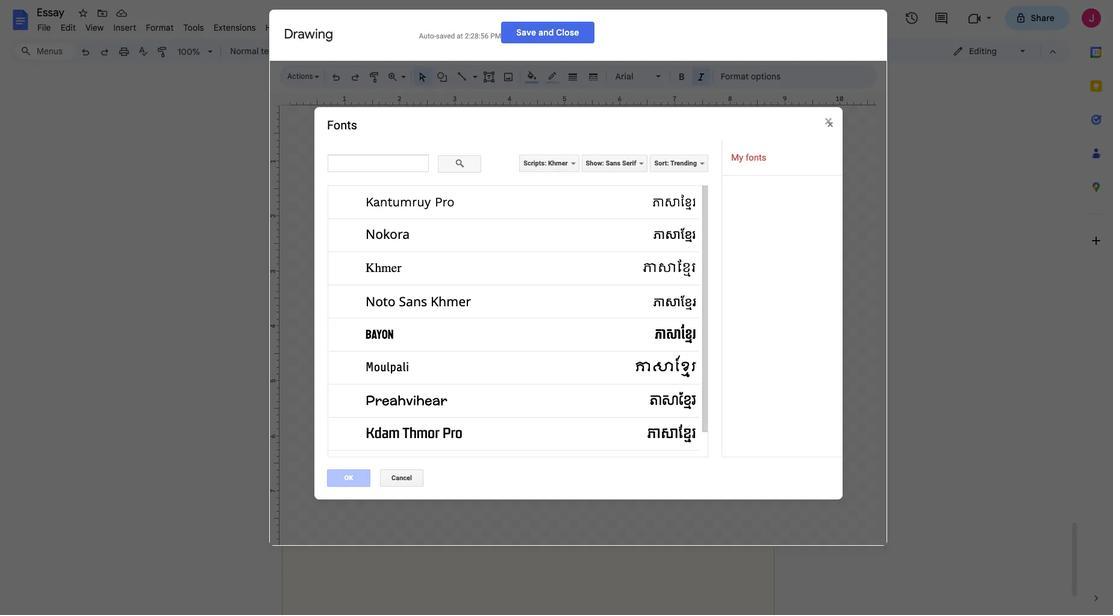 Task type: locate. For each thing, give the bounding box(es) containing it.
save
[[516, 27, 536, 38]]

save and close button
[[501, 21, 594, 43]]

drawing dialog
[[269, 9, 887, 546]]

drawing heading
[[284, 26, 405, 42]]

pm
[[490, 32, 501, 40]]

and
[[539, 27, 554, 38]]

Star checkbox
[[75, 5, 92, 22]]

saved
[[436, 32, 455, 40]]

tab list inside menu bar banner
[[1080, 36, 1113, 582]]

tab list
[[1080, 36, 1113, 582]]

share. private to only me. image
[[1015, 12, 1026, 23]]

Menus field
[[15, 43, 75, 60]]

drawing
[[284, 26, 333, 42]]

menu bar
[[33, 16, 288, 36]]

menu bar inside menu bar banner
[[33, 16, 288, 36]]



Task type: describe. For each thing, give the bounding box(es) containing it.
close
[[556, 27, 579, 38]]

save and close
[[516, 27, 579, 38]]

2:28:56
[[465, 32, 489, 40]]

menu bar banner
[[0, 0, 1113, 616]]

at
[[457, 32, 463, 40]]

auto-saved at 2:28:56 pm
[[419, 32, 501, 40]]

main toolbar
[[75, 0, 816, 342]]

Rename text field
[[33, 5, 71, 19]]

auto-
[[419, 32, 436, 40]]

drawing application
[[0, 0, 1113, 616]]



Task type: vqa. For each thing, say whether or not it's contained in the screenshot.
the Save and Close button
yes



